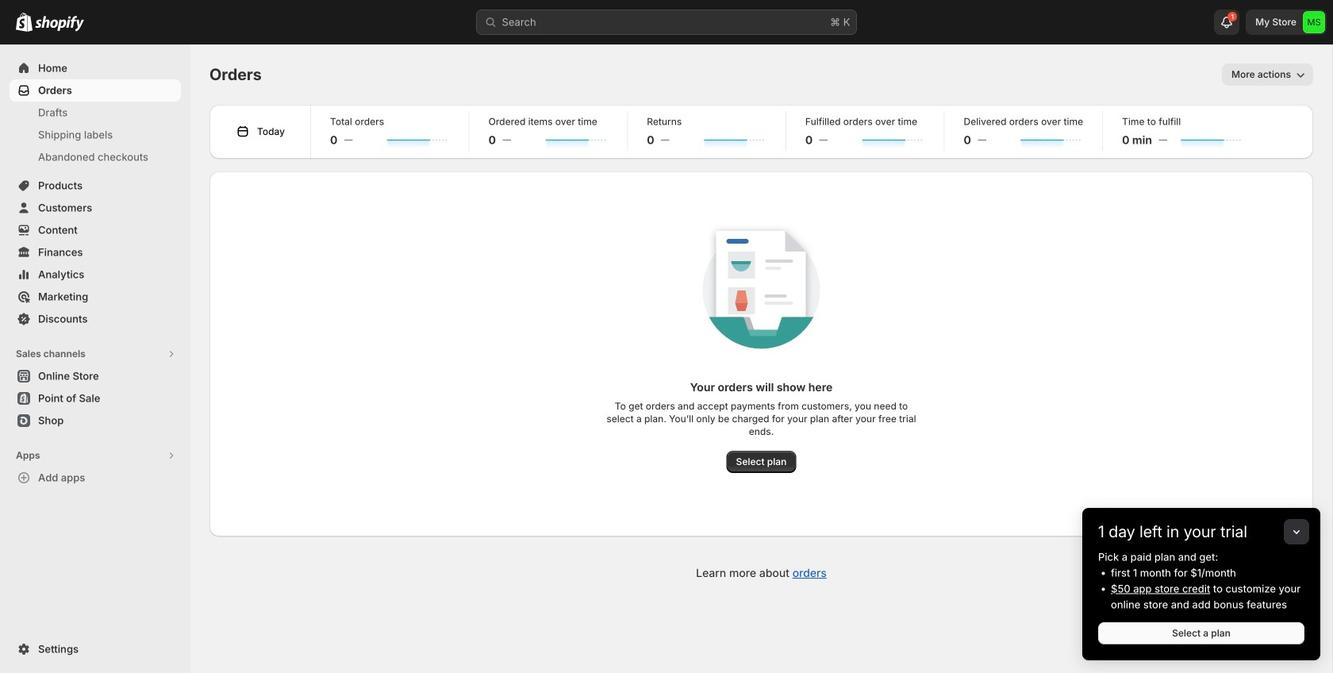 Task type: locate. For each thing, give the bounding box(es) containing it.
0 horizontal spatial shopify image
[[16, 13, 33, 32]]

my store image
[[1304, 11, 1326, 33]]

shopify image
[[16, 13, 33, 32], [35, 16, 84, 32]]



Task type: describe. For each thing, give the bounding box(es) containing it.
1 horizontal spatial shopify image
[[35, 16, 84, 32]]



Task type: vqa. For each thing, say whether or not it's contained in the screenshot.
My Store image on the right top of the page
yes



